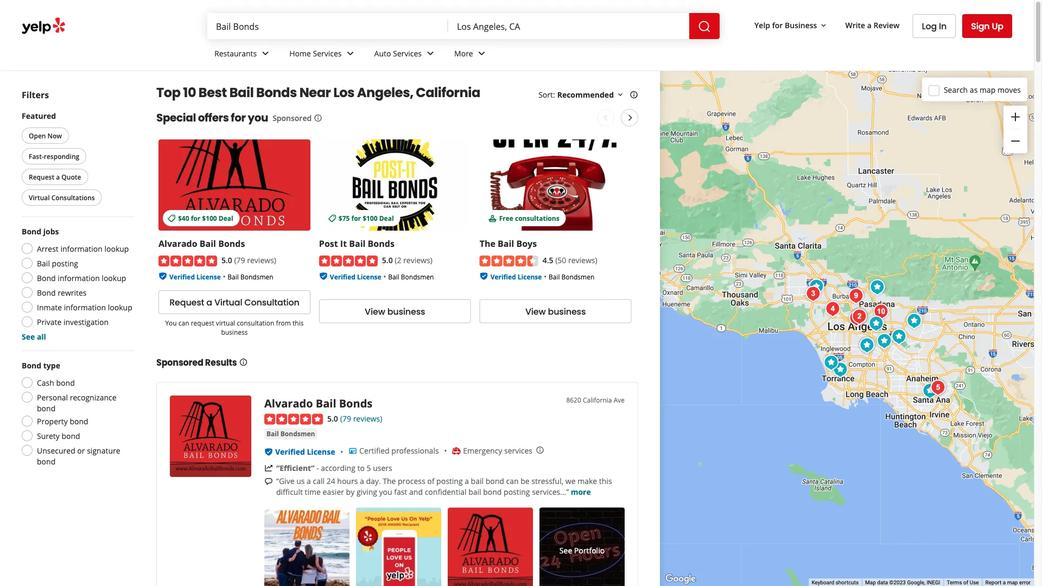 Task type: vqa. For each thing, say whether or not it's contained in the screenshot.
16 speech v2 icon on the left of page
yes



Task type: locate. For each thing, give the bounding box(es) containing it.
1 24 chevron down v2 image from the left
[[259, 47, 272, 60]]

1 vertical spatial you
[[379, 487, 392, 497]]

verified
[[169, 272, 195, 281], [330, 272, 356, 281], [491, 272, 516, 281], [275, 447, 305, 457]]

1 horizontal spatial can
[[506, 476, 519, 487]]

group
[[1004, 106, 1028, 153]]

0 horizontal spatial services
[[313, 48, 342, 58]]

1 16 deal v2 image from the left
[[167, 214, 176, 223]]

type
[[43, 360, 60, 371]]

view business link for the bail boys
[[480, 299, 632, 323]]

1 vertical spatial see
[[560, 546, 572, 556]]

process
[[398, 476, 426, 487]]

1 horizontal spatial you
[[379, 487, 392, 497]]

16 verified v2 image up you
[[159, 272, 167, 281]]

see left all
[[22, 332, 35, 342]]

1 horizontal spatial (79
[[340, 414, 351, 424]]

24 chevron down v2 image
[[259, 47, 272, 60], [424, 47, 437, 60], [476, 47, 489, 60]]

verified for the
[[491, 272, 516, 281]]

search as map moves
[[944, 85, 1021, 95]]

make
[[578, 476, 597, 487]]

bail posting
[[37, 258, 78, 269]]

0 horizontal spatial view business
[[365, 305, 425, 318]]

near
[[300, 84, 331, 102]]

1 vertical spatial can
[[506, 476, 519, 487]]

for inside button
[[773, 20, 783, 30]]

see inside 'option group'
[[22, 332, 35, 342]]

reviews) for the bail boys
[[568, 255, 598, 265]]

superior bail bonds image
[[821, 352, 842, 374]]

bond left 'jobs'
[[22, 226, 41, 236]]

auto services
[[374, 48, 422, 58]]

bondsmen up "efficient"
[[281, 430, 315, 439]]

us
[[297, 476, 305, 487]]

request up "request"
[[170, 296, 204, 309]]

1 vertical spatial 16 info v2 image
[[239, 358, 248, 367]]

option group containing bond jobs
[[18, 226, 135, 342]]

home services link
[[281, 39, 366, 71]]

1 horizontal spatial sunrise bail bonds image
[[871, 301, 892, 323]]

of left the use on the bottom of page
[[964, 580, 969, 586]]

1 vertical spatial of
[[964, 580, 969, 586]]

0 horizontal spatial see
[[22, 332, 35, 342]]

2 vertical spatial information
[[64, 302, 106, 313]]

recognizance
[[70, 392, 117, 403]]

0 vertical spatial alvarado
[[159, 238, 197, 250]]

1 vertical spatial map
[[1008, 580, 1018, 586]]

information up rewrites
[[58, 273, 100, 283]]

None search field
[[207, 13, 722, 39]]

and
[[409, 487, 423, 497]]

this inside "give us a call 24 hours a day. the process of posting a bail bond can be stressful, we make this difficult time easier by giving you fast and confidential bail bond posting services…"
[[599, 476, 612, 487]]

bail up 16 trending v2 image
[[267, 430, 279, 439]]

verified license button up 'request a virtual consultation' button
[[169, 271, 221, 282]]

2 16 deal v2 image from the left
[[328, 214, 337, 223]]

24 chevron down v2 image right auto services
[[424, 47, 437, 60]]

$100 right '$75'
[[363, 214, 378, 223]]

special offers for you
[[156, 110, 268, 125]]

bondsmen for alvarado bail bonds
[[241, 272, 273, 281]]

map data ©2023 google, inegi
[[866, 580, 941, 586]]

request a virtual consultation button
[[159, 290, 311, 314]]

1 horizontal spatial see
[[560, 546, 572, 556]]

alvarado bail bonds for the topmost alvarado bail bonds link
[[159, 238, 245, 250]]

None field
[[216, 20, 440, 32], [457, 20, 681, 32]]

bail
[[229, 84, 254, 102], [200, 238, 216, 250], [349, 238, 366, 250], [498, 238, 514, 250], [37, 258, 50, 269], [228, 272, 239, 281], [388, 272, 399, 281], [549, 272, 560, 281], [316, 396, 336, 411], [267, 430, 279, 439]]

reviews) right (50
[[568, 255, 598, 265]]

16 verified v2 image
[[319, 272, 328, 281], [480, 272, 489, 281]]

view business link for post it bail bonds
[[319, 299, 471, 323]]

verified license button down 'post it bail bonds' link at the top
[[330, 271, 382, 282]]

portfolio
[[574, 546, 605, 556]]

license for boys
[[518, 272, 542, 281]]

we
[[566, 476, 576, 487]]

0 horizontal spatial 16 deal v2 image
[[167, 214, 176, 223]]

reviews) right (2
[[404, 255, 433, 265]]

16 info v2 image right 'results'
[[239, 358, 248, 367]]

24 chevron down v2 image for restaurants
[[259, 47, 272, 60]]

0 vertical spatial 16 info v2 image
[[630, 90, 639, 99]]

2 $100 from the left
[[363, 214, 378, 223]]

5.0 for post it bail bonds
[[382, 255, 393, 265]]

2 none field from the left
[[457, 20, 681, 32]]

search image
[[698, 20, 711, 33]]

1 view from the left
[[365, 305, 385, 318]]

california left the ave
[[583, 396, 612, 405]]

0 vertical spatial can
[[179, 319, 189, 328]]

verified down it
[[330, 272, 356, 281]]

8620 california ave
[[567, 396, 625, 405]]

house of bail bonds image
[[847, 308, 869, 330]]

business down 4.5 (50 reviews)
[[548, 305, 586, 318]]

day.
[[366, 476, 381, 487]]

0 vertical spatial 16 verified v2 image
[[159, 272, 167, 281]]

0 horizontal spatial business
[[221, 328, 248, 337]]

1 vertical spatial information
[[58, 273, 100, 283]]

you right offers
[[248, 110, 268, 125]]

5 star rating image for bail
[[159, 256, 217, 267]]

confidential
[[425, 487, 467, 497]]

0 vertical spatial virtual
[[29, 193, 50, 202]]

0 vertical spatial map
[[980, 85, 996, 95]]

more link
[[571, 487, 591, 497]]

1 horizontal spatial this
[[599, 476, 612, 487]]

0 vertical spatial (79
[[234, 255, 245, 265]]

none field find
[[216, 20, 440, 32]]

2 horizontal spatial business
[[548, 305, 586, 318]]

0 horizontal spatial alvarado
[[159, 238, 197, 250]]

0 horizontal spatial the
[[383, 476, 396, 487]]

1 horizontal spatial deal
[[379, 214, 394, 223]]

2 deal from the left
[[379, 214, 394, 223]]

(50
[[556, 255, 567, 265]]

information up investigation
[[64, 302, 106, 313]]

1 horizontal spatial california
[[583, 396, 612, 405]]

bondsmen inside button
[[281, 430, 315, 439]]

difficult
[[276, 487, 303, 497]]

you inside "give us a call 24 hours a day. the process of posting a bail bond can be stressful, we make this difficult time easier by giving you fast and confidential bail bond posting services…"
[[379, 487, 392, 497]]

this inside you can request virtual consultation from this business
[[293, 319, 304, 328]]

posting inside 'option group'
[[52, 258, 78, 269]]

see left portfolio
[[560, 546, 572, 556]]

0 horizontal spatial view business link
[[319, 299, 471, 323]]

2 vertical spatial lookup
[[108, 302, 132, 313]]

mad dog bail bonds image
[[846, 285, 867, 307]]

post
[[319, 238, 338, 250]]

license for bail
[[357, 272, 382, 281]]

alvarado bail bonds for the bottom alvarado bail bonds link
[[264, 396, 373, 411]]

$75
[[339, 214, 350, 223]]

business inside you can request virtual consultation from this business
[[221, 328, 248, 337]]

this right from
[[293, 319, 304, 328]]

bond inside personal recognizance bond
[[37, 403, 56, 414]]

0 vertical spatial 16 chevron down v2 image
[[820, 21, 828, 30]]

1 deal from the left
[[219, 214, 233, 223]]

option group
[[18, 226, 135, 342], [18, 360, 135, 467]]

bond information lookup
[[37, 273, 126, 283]]

license down 'post it bail bonds' at the left top of page
[[357, 272, 382, 281]]

16 verified v2 image
[[159, 272, 167, 281], [264, 448, 273, 457]]

16 verified v2 image for the bail boys
[[480, 272, 489, 281]]

inmate information lookup
[[37, 302, 132, 313]]

16 deal v2 image left the $40
[[167, 214, 176, 223]]

none field up business categories element
[[457, 20, 681, 32]]

1 horizontal spatial view business
[[526, 305, 586, 318]]

verified license button
[[169, 271, 221, 282], [330, 271, 382, 282], [491, 271, 542, 282], [275, 447, 335, 457]]

1 vertical spatial the
[[383, 476, 396, 487]]

request a quote
[[29, 172, 81, 181]]

offers
[[198, 110, 229, 125]]

1 horizontal spatial of
[[964, 580, 969, 586]]

1 vertical spatial california
[[583, 396, 612, 405]]

california down more on the left
[[416, 84, 480, 102]]

bond down emergency services
[[483, 487, 502, 497]]

bail up "5.0" link
[[316, 396, 336, 411]]

alvarado down the $40
[[159, 238, 197, 250]]

$100 for bail
[[363, 214, 378, 223]]

2 horizontal spatial 5.0
[[382, 255, 393, 265]]

verified license
[[169, 272, 221, 281], [330, 272, 382, 281], [491, 272, 542, 281], [275, 447, 335, 457]]

"give us a call 24 hours a day. the process of posting a bail bond can be stressful, we make this difficult time easier by giving you fast and confidential bail bond posting services…"
[[276, 476, 612, 497]]

request down fast- at the top left of page
[[29, 172, 54, 181]]

bonds left near
[[256, 84, 297, 102]]

for for $75 for $100 deal
[[352, 214, 361, 223]]

info icon image
[[536, 446, 545, 455], [536, 446, 545, 455]]

bondsmen down 5.0 (2 reviews)
[[401, 272, 434, 281]]

1 horizontal spatial posting
[[437, 476, 463, 487]]

1 vertical spatial alvarado bail bonds
[[264, 396, 373, 411]]

license down 4.5 star rating image at the top of page
[[518, 272, 542, 281]]

map right as
[[980, 85, 996, 95]]

1 16 verified v2 image from the left
[[319, 272, 328, 281]]

2 horizontal spatial 24 chevron down v2 image
[[476, 47, 489, 60]]

3 24 chevron down v2 image from the left
[[476, 47, 489, 60]]

16 chevron down v2 image up next image
[[616, 90, 625, 99]]

map left error
[[1008, 580, 1018, 586]]

0 vertical spatial request
[[29, 172, 54, 181]]

can left be
[[506, 476, 519, 487]]

1 horizontal spatial business
[[388, 305, 425, 318]]

$40
[[178, 214, 189, 223]]

bail bondsmen down 5.0 (2 reviews)
[[388, 272, 434, 281]]

0 horizontal spatial sunrise bail bonds image
[[830, 359, 852, 381]]

alvarado bail bonds link down the $40 for $100 deal
[[159, 238, 245, 250]]

featured group
[[20, 110, 135, 208]]

1 horizontal spatial none field
[[457, 20, 681, 32]]

0 horizontal spatial 24 chevron down v2 image
[[259, 47, 272, 60]]

1 horizontal spatial view business link
[[480, 299, 632, 323]]

1 vertical spatial 16 chevron down v2 image
[[616, 90, 625, 99]]

0 horizontal spatial 16 verified v2 image
[[319, 272, 328, 281]]

lookup up investigation
[[108, 302, 132, 313]]

see for see all
[[22, 332, 35, 342]]

bondsmen for the bail boys
[[562, 272, 595, 281]]

24 chevron down v2 image inside auto services link
[[424, 47, 437, 60]]

bondsmen
[[241, 272, 273, 281], [401, 272, 434, 281], [562, 272, 595, 281], [281, 430, 315, 439]]

16 chevron down v2 image
[[820, 21, 828, 30], [616, 90, 625, 99]]

view for bail
[[365, 305, 385, 318]]

as
[[970, 85, 978, 95]]

5.0 left (2
[[382, 255, 393, 265]]

request for request a virtual consultation
[[170, 296, 204, 309]]

alvarado bail bonds up "5.0" link
[[264, 396, 373, 411]]

can
[[179, 319, 189, 328], [506, 476, 519, 487]]

1 horizontal spatial alvarado bail bonds
[[264, 396, 373, 411]]

you
[[248, 110, 268, 125], [379, 487, 392, 497]]

0 horizontal spatial $100
[[202, 214, 217, 223]]

bond
[[56, 378, 75, 388], [37, 403, 56, 414], [70, 416, 88, 427], [62, 431, 80, 441], [37, 456, 56, 467], [486, 476, 504, 487], [483, 487, 502, 497]]

map
[[866, 580, 876, 586]]

verified license up 'request a virtual consultation' button
[[169, 272, 221, 281]]

private investigation
[[37, 317, 109, 327]]

2 view business link from the left
[[480, 299, 632, 323]]

2 services from the left
[[393, 48, 422, 58]]

bail down emergency
[[471, 476, 484, 487]]

anthony adornetto bail bonds image
[[822, 298, 844, 320]]

verified up you
[[169, 272, 195, 281]]

(2
[[395, 255, 402, 265]]

1 horizontal spatial request
[[170, 296, 204, 309]]

16 info v2 image
[[630, 90, 639, 99], [239, 358, 248, 367]]

bonds
[[256, 84, 297, 102], [218, 238, 245, 250], [368, 238, 395, 250], [339, 396, 373, 411]]

business down request a virtual consultation
[[221, 328, 248, 337]]

alvarado up bail bondsmen link
[[264, 396, 313, 411]]

lil' zekes bail bonds image
[[806, 276, 828, 298]]

bail bonds direct image
[[928, 377, 949, 399]]

see portfolio
[[560, 546, 605, 556]]

0 horizontal spatial map
[[980, 85, 996, 95]]

more
[[571, 487, 591, 497]]

bail inside button
[[267, 430, 279, 439]]

16 verified v2 image down post
[[319, 272, 328, 281]]

sunrise bail bonds image down the power house bail bonds icon
[[871, 301, 892, 323]]

bond for bond rewrites
[[37, 288, 56, 298]]

a left quote
[[56, 172, 60, 181]]

all
[[37, 332, 46, 342]]

request
[[29, 172, 54, 181], [170, 296, 204, 309]]

sponsored for sponsored results
[[156, 356, 203, 369]]

0 vertical spatial option group
[[18, 226, 135, 342]]

0 horizontal spatial request
[[29, 172, 54, 181]]

2 option group from the top
[[18, 360, 135, 467]]

bond inside unsecured or signature bond
[[37, 456, 56, 467]]

0 horizontal spatial this
[[293, 319, 304, 328]]

investigation
[[63, 317, 109, 327]]

shortcuts
[[836, 580, 859, 586]]

the
[[480, 238, 496, 250], [383, 476, 396, 487]]

lookup for inmate information lookup
[[108, 302, 132, 313]]

virtual inside featured 'group'
[[29, 193, 50, 202]]

big boy bail bonds image
[[803, 283, 825, 305]]

the bail boys image
[[849, 306, 871, 328], [849, 306, 871, 328]]

0 horizontal spatial virtual
[[29, 193, 50, 202]]

bail right confidential
[[469, 487, 481, 497]]

view business down (50
[[526, 305, 586, 318]]

1 view business link from the left
[[319, 299, 471, 323]]

by
[[346, 487, 355, 497]]

special
[[156, 110, 196, 125]]

according
[[321, 463, 356, 474]]

view business down (2
[[365, 305, 425, 318]]

services right auto
[[393, 48, 422, 58]]

1 vertical spatial request
[[170, 296, 204, 309]]

see all button
[[22, 332, 46, 342]]

1 none field from the left
[[216, 20, 440, 32]]

of
[[427, 476, 435, 487], [964, 580, 969, 586]]

1 horizontal spatial 24 chevron down v2 image
[[424, 47, 437, 60]]

24 chevron down v2 image right restaurants
[[259, 47, 272, 60]]

bonds up (79 reviews) link
[[339, 396, 373, 411]]

0 horizontal spatial you
[[248, 110, 268, 125]]

1 vertical spatial lookup
[[102, 273, 126, 283]]

16 deal v2 image
[[167, 214, 176, 223], [328, 214, 337, 223]]

auto
[[374, 48, 391, 58]]

call
[[313, 476, 325, 487]]

zoom out image
[[1009, 135, 1022, 148]]

bail down 4.5
[[549, 272, 560, 281]]

0 horizontal spatial 16 info v2 image
[[239, 358, 248, 367]]

16 info v2 image
[[314, 114, 323, 122]]

reviews) for alvarado bail bonds
[[247, 255, 276, 265]]

from
[[276, 319, 291, 328]]

0 vertical spatial this
[[293, 319, 304, 328]]

sponsored left 16 info v2 icon
[[273, 113, 312, 123]]

certified professionals
[[360, 446, 439, 456]]

consultations
[[515, 214, 560, 223]]

0 horizontal spatial none field
[[216, 20, 440, 32]]

24 chevron down v2 image inside restaurants link
[[259, 47, 272, 60]]

16 chevron down v2 image inside recommended dropdown button
[[616, 90, 625, 99]]

bond left the type
[[22, 360, 41, 371]]

up
[[992, 20, 1004, 32]]

0 vertical spatial sponsored
[[273, 113, 312, 123]]

view business link down (2
[[319, 299, 471, 323]]

16 chevron down v2 image inside yelp for business button
[[820, 21, 828, 30]]

easier
[[323, 487, 344, 497]]

1 vertical spatial sponsored
[[156, 356, 203, 369]]

posting down be
[[504, 487, 530, 497]]

0 vertical spatial alvarado bail bonds
[[159, 238, 245, 250]]

bond down "unsecured"
[[37, 456, 56, 467]]

error
[[1020, 580, 1031, 586]]

home services
[[290, 48, 342, 58]]

1 horizontal spatial 16 chevron down v2 image
[[820, 21, 828, 30]]

deal up 'post it bail bonds' at the left top of page
[[379, 214, 394, 223]]

1 vertical spatial this
[[599, 476, 612, 487]]

1 horizontal spatial the
[[480, 238, 496, 250]]

this right 'make'
[[599, 476, 612, 487]]

time
[[305, 487, 321, 497]]

0 horizontal spatial 16 verified v2 image
[[159, 272, 167, 281]]

1 horizontal spatial 16 info v2 image
[[630, 90, 639, 99]]

quote
[[62, 172, 81, 181]]

0 horizontal spatial of
[[427, 476, 435, 487]]

2 view from the left
[[526, 305, 546, 318]]

bond down bail posting
[[37, 273, 56, 283]]

1 horizontal spatial map
[[1008, 580, 1018, 586]]

1 horizontal spatial 16 verified v2 image
[[264, 448, 273, 457]]

for for yelp for business
[[773, 20, 783, 30]]

bondsmen down 5.0 (79 reviews)
[[241, 272, 273, 281]]

verified license down 'post it bail bonds' link at the top
[[330, 272, 382, 281]]

"efficient" - according to 5 users
[[276, 463, 392, 474]]

verified down 4.5 star rating image at the top of page
[[491, 272, 516, 281]]

1 view business from the left
[[365, 305, 425, 318]]

0 horizontal spatial deal
[[219, 214, 233, 223]]

deal for post it bail bonds
[[379, 214, 394, 223]]

0 horizontal spatial alvarado bail bonds link
[[159, 238, 245, 250]]

can right you
[[179, 319, 189, 328]]

sunrise bail bonds image
[[871, 301, 892, 323], [830, 359, 852, 381]]

2 16 verified v2 image from the left
[[480, 272, 489, 281]]

a right write
[[868, 20, 872, 30]]

bail bondsmen link
[[264, 429, 317, 440]]

business categories element
[[206, 39, 1013, 71]]

5.0
[[222, 255, 232, 265], [382, 255, 393, 265], [327, 414, 338, 424]]

0 horizontal spatial (79
[[234, 255, 245, 265]]

16 deal v2 image inside $75 for $100 deal link
[[328, 214, 337, 223]]

1 services from the left
[[313, 48, 342, 58]]

1 vertical spatial sunrise bail bonds image
[[830, 359, 852, 381]]

license up 'request a virtual consultation' button
[[197, 272, 221, 281]]

alvarado bail bonds image
[[857, 335, 878, 356], [857, 335, 878, 356]]

map for error
[[1008, 580, 1018, 586]]

16 verified v2 image for bonds's verified license button
[[159, 272, 167, 281]]

none field up the home services link
[[216, 20, 440, 32]]

0 vertical spatial you
[[248, 110, 268, 125]]

bond down personal
[[37, 403, 56, 414]]

2 view business from the left
[[526, 305, 586, 318]]

5 star rating image
[[159, 256, 217, 267], [319, 256, 378, 267], [264, 414, 323, 425]]

you left fast
[[379, 487, 392, 497]]

16 free consultations v2 image
[[489, 214, 497, 223]]

0 horizontal spatial california
[[416, 84, 480, 102]]

0 vertical spatial information
[[60, 244, 103, 254]]

post it bail bonds
[[319, 238, 395, 250]]

16 deal v2 image inside $40 for $100 deal link
[[167, 214, 176, 223]]

16 deal v2 image for alvarado
[[167, 214, 176, 223]]

24 chevron down v2 image inside more link
[[476, 47, 489, 60]]

unsecured
[[37, 446, 75, 456]]

bail bondsmen down 4.5 (50 reviews)
[[549, 272, 595, 281]]

1 option group from the top
[[18, 226, 135, 342]]

verified for post
[[330, 272, 356, 281]]

5.0 up 'request a virtual consultation' button
[[222, 255, 232, 265]]

4.5
[[543, 255, 554, 265]]

posting up the bond information lookup
[[52, 258, 78, 269]]

free consultations link
[[480, 140, 632, 231]]

giving
[[357, 487, 377, 497]]

property
[[37, 416, 68, 427]]

request
[[191, 319, 214, 328]]

0 horizontal spatial can
[[179, 319, 189, 328]]

"give
[[276, 476, 295, 487]]

1 horizontal spatial view
[[526, 305, 546, 318]]

bond for bond jobs
[[22, 226, 41, 236]]

alvarado bail bonds link up "5.0" link
[[264, 396, 373, 411]]

0 horizontal spatial 16 chevron down v2 image
[[616, 90, 625, 99]]

consultation
[[237, 319, 274, 328]]

1 horizontal spatial alvarado bail bonds link
[[264, 396, 373, 411]]

unsecured or signature bond
[[37, 446, 120, 467]]

lookup up the bond information lookup
[[104, 244, 129, 254]]

$100
[[202, 214, 217, 223], [363, 214, 378, 223]]

verified license for bonds
[[169, 272, 221, 281]]

0 vertical spatial bail
[[471, 476, 484, 487]]

2 24 chevron down v2 image from the left
[[424, 47, 437, 60]]

Near text field
[[457, 20, 681, 32]]

0 horizontal spatial posting
[[52, 258, 78, 269]]

for right the "yelp"
[[773, 20, 783, 30]]

request inside featured 'group'
[[29, 172, 54, 181]]

bail right it
[[349, 238, 366, 250]]

16 verified v2 image for post it bail bonds
[[319, 272, 328, 281]]

0 vertical spatial lookup
[[104, 244, 129, 254]]

bail bondsmen down 5.0 (79 reviews)
[[228, 272, 273, 281]]

virtual up virtual
[[214, 296, 242, 309]]

alvarado bail bonds down the $40 for $100 deal
[[159, 238, 245, 250]]

reviews) up certified
[[353, 414, 382, 424]]

24 chevron down v2 image right more on the left
[[476, 47, 489, 60]]

for right the $40
[[191, 214, 200, 223]]

a inside 'group'
[[56, 172, 60, 181]]

verified license button down 4.5 star rating image at the top of page
[[491, 271, 542, 282]]

power house bail bonds image
[[867, 277, 889, 298]]

view
[[365, 305, 385, 318], [526, 305, 546, 318]]

alvarado bail bonds
[[159, 238, 245, 250], [264, 396, 373, 411]]

1 horizontal spatial 16 deal v2 image
[[328, 214, 337, 223]]

bail bondsmen for post it bail bonds
[[388, 272, 434, 281]]

1 $100 from the left
[[202, 214, 217, 223]]

1 horizontal spatial virtual
[[214, 296, 242, 309]]

1 horizontal spatial sponsored
[[273, 113, 312, 123]]

moves
[[998, 85, 1021, 95]]



Task type: describe. For each thing, give the bounding box(es) containing it.
1 horizontal spatial 5.0
[[327, 414, 338, 424]]

for right offers
[[231, 110, 246, 125]]

5.0 for alvarado bail bonds
[[222, 255, 232, 265]]

16 deal v2 image for post
[[328, 214, 337, 223]]

lookup for bond information lookup
[[102, 273, 126, 283]]

you
[[165, 319, 177, 328]]

fast-responding
[[29, 152, 79, 161]]

fast-responding button
[[22, 148, 86, 165]]

terms of use link
[[947, 580, 979, 586]]

reviews) for post it bail bonds
[[404, 255, 433, 265]]

open now button
[[22, 128, 69, 144]]

view for boys
[[526, 305, 546, 318]]

for for $40 for $100 deal
[[191, 214, 200, 223]]

write a review link
[[841, 15, 904, 35]]

verified license button for bonds
[[169, 271, 221, 282]]

16 emergency services v2 image
[[452, 447, 461, 456]]

0 vertical spatial alvarado bail bonds link
[[159, 238, 245, 250]]

information for inmate
[[64, 302, 106, 313]]

certified
[[360, 446, 390, 456]]

request a quote button
[[22, 169, 88, 185]]

16 chevron down v2 image for yelp for business
[[820, 21, 828, 30]]

keyboard shortcuts button
[[812, 579, 859, 586]]

lookup for arrest information lookup
[[104, 244, 129, 254]]

open now
[[29, 131, 62, 140]]

bond jobs
[[22, 226, 59, 236]]

bail right best
[[229, 84, 254, 102]]

post it bail bonds image
[[866, 313, 888, 335]]

a up "request"
[[207, 296, 212, 309]]

services for auto services
[[393, 48, 422, 58]]

or
[[77, 446, 85, 456]]

map for moves
[[980, 85, 996, 95]]

of inside "give us a call 24 hours a day. the process of posting a bail bond can be stressful, we make this difficult time easier by giving you fast and confidential bail bond posting services…"
[[427, 476, 435, 487]]

yelp
[[755, 20, 771, 30]]

emergency services
[[463, 446, 533, 456]]

bail down (2
[[388, 272, 399, 281]]

$75 for $100 deal
[[339, 214, 394, 223]]

bail down the $40 for $100 deal
[[200, 238, 216, 250]]

1 vertical spatial alvarado bail bonds link
[[264, 396, 373, 411]]

ave
[[614, 396, 625, 405]]

bail bondsmen inside button
[[267, 430, 315, 439]]

1 vertical spatial posting
[[437, 476, 463, 487]]

bonds up 5.0 (79 reviews)
[[218, 238, 245, 250]]

24 chevron down v2 image
[[344, 47, 357, 60]]

bond down personal recognizance bond
[[70, 416, 88, 427]]

license up -
[[307, 447, 335, 457]]

4.5 star rating image
[[480, 256, 538, 267]]

a right the us
[[307, 476, 311, 487]]

can inside you can request virtual consultation from this business
[[179, 319, 189, 328]]

review
[[874, 20, 900, 30]]

see for see portfolio
[[560, 546, 572, 556]]

alvarado bail bonds image
[[170, 396, 251, 477]]

verified for alvarado
[[169, 272, 195, 281]]

bond down 'property bond'
[[62, 431, 80, 441]]

more link
[[446, 39, 497, 71]]

angeles,
[[357, 84, 414, 102]]

verified license button up "efficient"
[[275, 447, 335, 457]]

license for bonds
[[197, 272, 221, 281]]

bliss bail bonds image
[[889, 326, 910, 348]]

16 trending v2 image
[[264, 464, 273, 473]]

16 certified professionals v2 image
[[349, 447, 357, 456]]

information for bond
[[58, 273, 100, 283]]

10
[[183, 84, 196, 102]]

open
[[29, 131, 46, 140]]

jobs
[[43, 226, 59, 236]]

fast
[[394, 487, 408, 497]]

1 vertical spatial virtual
[[214, 296, 242, 309]]

bail down arrest on the left
[[37, 258, 50, 269]]

services for home services
[[313, 48, 342, 58]]

0 vertical spatial sunrise bail bonds image
[[871, 301, 892, 323]]

log in link
[[913, 14, 956, 38]]

bondsmen for post it bail bonds
[[401, 272, 434, 281]]

sponsored results
[[156, 356, 237, 369]]

aladdin bail bonds image
[[849, 307, 871, 328]]

$75 for $100 deal link
[[319, 140, 471, 231]]

write
[[846, 20, 866, 30]]

professionals
[[392, 446, 439, 456]]

5
[[367, 463, 371, 474]]

sign
[[972, 20, 990, 32]]

can inside "give us a call 24 hours a day. the process of posting a bail bond can be stressful, we make this difficult time easier by giving you fast and confidential bail bond posting services…"
[[506, 476, 519, 487]]

more
[[455, 48, 473, 58]]

16 chevron down v2 image for recommended
[[616, 90, 625, 99]]

sign up link
[[963, 14, 1013, 38]]

surety bond
[[37, 431, 80, 441]]

virtual
[[216, 319, 235, 328]]

consultations
[[51, 193, 95, 202]]

4.5 (50 reviews)
[[543, 255, 598, 265]]

5.0 (2 reviews)
[[382, 255, 433, 265]]

post it bail bonds link
[[319, 238, 395, 250]]

auto services link
[[366, 39, 446, 71]]

bond for bond information lookup
[[37, 273, 56, 283]]

deal for alvarado bail bonds
[[219, 214, 233, 223]]

recommended
[[557, 89, 614, 100]]

be
[[521, 476, 530, 487]]

sponsored for sponsored
[[273, 113, 312, 123]]

bail bondsmen button
[[264, 429, 317, 440]]

verified license up "efficient"
[[275, 447, 335, 457]]

a right report
[[1003, 580, 1006, 586]]

a left day.
[[360, 476, 364, 487]]

cbb bail bonds image
[[874, 330, 896, 352]]

$100 for bonds
[[202, 214, 217, 223]]

to
[[358, 463, 365, 474]]

none field near
[[457, 20, 681, 32]]

log
[[922, 20, 937, 32]]

business
[[785, 20, 817, 30]]

0 vertical spatial the
[[480, 238, 496, 250]]

write a review
[[846, 20, 900, 30]]

"efficient"
[[276, 463, 315, 474]]

previous image
[[599, 111, 612, 124]]

verified license for bail
[[330, 272, 382, 281]]

bond left be
[[486, 476, 504, 487]]

next image
[[624, 111, 637, 124]]

brian fuentes bail bonds image
[[920, 380, 941, 402]]

keyboard
[[812, 580, 835, 586]]

verified license button for boys
[[491, 271, 542, 282]]

google,
[[908, 580, 926, 586]]

business for the bail boys
[[548, 305, 586, 318]]

business for post it bail bonds
[[388, 305, 425, 318]]

free consultations
[[499, 214, 560, 223]]

hours
[[337, 476, 358, 487]]

information for arrest
[[60, 244, 103, 254]]

Find text field
[[216, 20, 440, 32]]

5 star rating image for it
[[319, 256, 378, 267]]

featured
[[22, 111, 56, 121]]

emergency
[[463, 446, 502, 456]]

cash bond
[[37, 378, 75, 388]]

1 vertical spatial bail
[[469, 487, 481, 497]]

verified up "efficient"
[[275, 447, 305, 457]]

iron bail bonds - la puente image
[[904, 310, 926, 332]]

use
[[970, 580, 979, 586]]

users
[[373, 463, 392, 474]]

google image
[[663, 572, 699, 586]]

option group containing bond type
[[18, 360, 135, 467]]

map region
[[603, 0, 1043, 586]]

16 verified v2 image for verified license button on top of "efficient"
[[264, 448, 273, 457]]

bail up 4.5 star rating image at the top of page
[[498, 238, 514, 250]]

bail bonds direct image
[[928, 377, 949, 399]]

property bond
[[37, 416, 88, 427]]

zoom in image
[[1009, 110, 1022, 124]]

1 horizontal spatial alvarado
[[264, 396, 313, 411]]

bonds down $75 for $100 deal
[[368, 238, 395, 250]]

surety
[[37, 431, 60, 441]]

personal
[[37, 392, 68, 403]]

bail bondsmen for alvarado bail bonds
[[228, 272, 273, 281]]

see portfolio link
[[540, 508, 625, 586]]

keyboard shortcuts
[[812, 580, 859, 586]]

stressful,
[[532, 476, 564, 487]]

inegi
[[927, 580, 941, 586]]

24 chevron down v2 image for more
[[476, 47, 489, 60]]

5 star rating image up bail bondsmen link
[[264, 414, 323, 425]]

$40 for $100 deal link
[[159, 140, 311, 231]]

the bail boys
[[480, 238, 537, 250]]

in
[[939, 20, 947, 32]]

bond up personal
[[56, 378, 75, 388]]

free
[[499, 214, 514, 223]]

request for request a quote
[[29, 172, 54, 181]]

2 vertical spatial posting
[[504, 487, 530, 497]]

verified license button for bail
[[330, 271, 382, 282]]

a up confidential
[[465, 476, 469, 487]]

arrest information lookup
[[37, 244, 129, 254]]

terms of use
[[947, 580, 979, 586]]

arrest
[[37, 244, 59, 254]]

bail down 5.0 (79 reviews)
[[228, 272, 239, 281]]

log in
[[922, 20, 947, 32]]

view business for post it bail bonds
[[365, 305, 425, 318]]

data
[[878, 580, 888, 586]]

1 vertical spatial (79
[[340, 414, 351, 424]]

verified license for boys
[[491, 272, 542, 281]]

acme bail bonds image
[[846, 308, 868, 329]]

services
[[504, 446, 533, 456]]

8620
[[567, 396, 581, 405]]

inmate
[[37, 302, 62, 313]]

0 vertical spatial california
[[416, 84, 480, 102]]

search
[[944, 85, 968, 95]]

the inside "give us a call 24 hours a day. the process of posting a bail bond can be stressful, we make this difficult time easier by giving you fast and confidential bail bond posting services…"
[[383, 476, 396, 487]]

16 speech v2 image
[[264, 478, 273, 486]]

bail bondsmen for the bail boys
[[549, 272, 595, 281]]

signature
[[87, 446, 120, 456]]

bond for bond type
[[22, 360, 41, 371]]

yelp for business button
[[750, 15, 833, 35]]

view business for the bail boys
[[526, 305, 586, 318]]

top 10 best bail bonds near los angeles, california
[[156, 84, 480, 102]]

24 chevron down v2 image for auto services
[[424, 47, 437, 60]]



